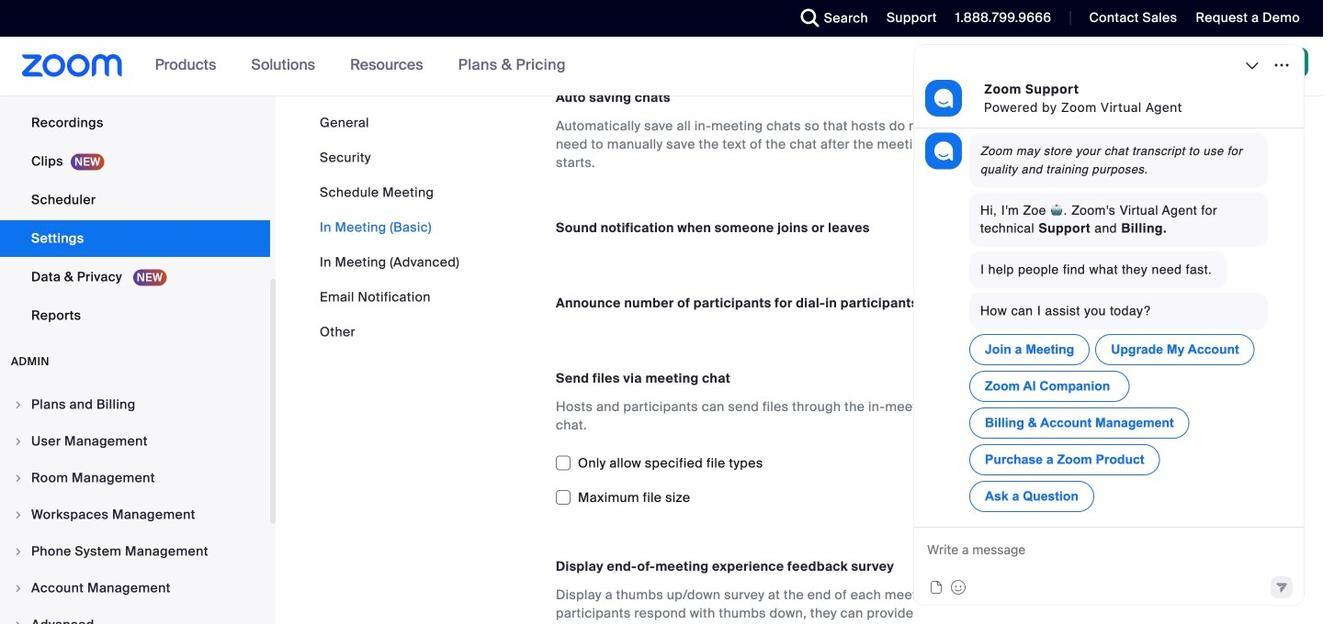 Task type: describe. For each thing, give the bounding box(es) containing it.
7 menu item from the top
[[0, 608, 270, 625]]

admin menu menu
[[0, 388, 270, 625]]

right image for sixth menu item from the bottom
[[13, 437, 24, 448]]

zoom logo image
[[22, 54, 123, 77]]

right image for 2nd menu item from the bottom of the admin menu menu
[[13, 584, 24, 595]]

6 menu item from the top
[[0, 572, 270, 607]]

side navigation navigation
[[0, 0, 276, 625]]

product information navigation
[[141, 37, 580, 96]]

right image for fourth menu item from the top
[[13, 510, 24, 521]]

2 menu item from the top
[[0, 425, 270, 460]]

right image for 3rd menu item from the top
[[13, 473, 24, 484]]



Task type: vqa. For each thing, say whether or not it's contained in the screenshot.
sixth right image
yes



Task type: locate. For each thing, give the bounding box(es) containing it.
3 menu item from the top
[[0, 461, 270, 496]]

2 right image from the top
[[13, 510, 24, 521]]

right image for fifth menu item from the top of the admin menu menu
[[13, 547, 24, 558]]

1 right image from the top
[[13, 400, 24, 411]]

2 vertical spatial right image
[[13, 547, 24, 558]]

meetings navigation
[[939, 37, 1323, 97]]

2 right image from the top
[[13, 437, 24, 448]]

3 right image from the top
[[13, 547, 24, 558]]

banner
[[0, 37, 1323, 97]]

right image
[[13, 473, 24, 484], [13, 510, 24, 521], [13, 584, 24, 595], [13, 620, 24, 625]]

menu item
[[0, 388, 270, 423], [0, 425, 270, 460], [0, 461, 270, 496], [0, 498, 270, 533], [0, 535, 270, 570], [0, 572, 270, 607], [0, 608, 270, 625]]

5 menu item from the top
[[0, 535, 270, 570]]

0 vertical spatial right image
[[13, 400, 24, 411]]

1 vertical spatial right image
[[13, 437, 24, 448]]

right image
[[13, 400, 24, 411], [13, 437, 24, 448], [13, 547, 24, 558]]

right image for seventh menu item from the top of the admin menu menu
[[13, 620, 24, 625]]

1 right image from the top
[[13, 473, 24, 484]]

4 right image from the top
[[13, 620, 24, 625]]

3 right image from the top
[[13, 584, 24, 595]]

1 menu item from the top
[[0, 388, 270, 423]]

right image for seventh menu item from the bottom
[[13, 400, 24, 411]]

menu bar
[[320, 114, 460, 342]]

4 menu item from the top
[[0, 498, 270, 533]]

personal menu menu
[[0, 0, 270, 336]]



